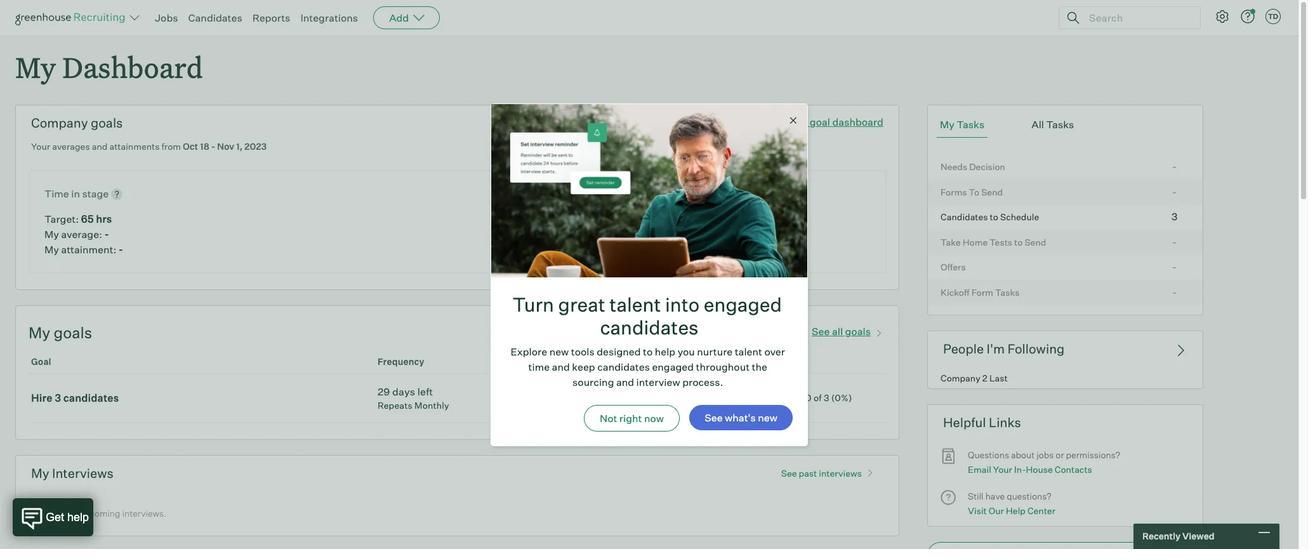 Task type: describe. For each thing, give the bounding box(es) containing it.
still have questions? visit our help center
[[968, 491, 1056, 516]]

not right now button
[[584, 405, 680, 431]]

sourcing
[[573, 375, 614, 388]]

still
[[968, 491, 984, 502]]

questions
[[968, 450, 1009, 460]]

reports link
[[252, 11, 290, 24]]

company 2 last
[[941, 373, 1008, 383]]

about
[[1011, 450, 1035, 460]]

the
[[752, 360, 768, 373]]

nov
[[217, 141, 234, 152]]

explore
[[511, 345, 548, 358]]

offers
[[941, 262, 966, 272]]

my for interviews
[[31, 465, 49, 481]]

18
[[200, 141, 209, 152]]

see all goals
[[812, 325, 871, 337]]

integrations
[[300, 11, 358, 24]]

greenhouse recruiting image
[[15, 10, 129, 25]]

email your in-house contacts link
[[968, 463, 1092, 477]]

29 days left repeats monthly
[[378, 385, 449, 411]]

my for goals
[[29, 323, 50, 342]]

1 horizontal spatial engaged
[[704, 292, 782, 316]]

upcoming
[[79, 508, 120, 518]]

candidates link
[[188, 11, 242, 24]]

jobs link
[[155, 11, 178, 24]]

into
[[665, 292, 700, 316]]

0
[[806, 392, 812, 403]]

days
[[392, 385, 415, 398]]

29
[[378, 385, 390, 398]]

interviews.
[[122, 508, 166, 518]]

forms
[[941, 186, 967, 197]]

repeats
[[378, 400, 413, 411]]

company goals
[[31, 115, 123, 131]]

td
[[1268, 12, 1279, 21]]

2 horizontal spatial to
[[1014, 237, 1023, 247]]

recently
[[1143, 531, 1181, 542]]

turn great talent into engaged candidates explore new tools designed to help you nurture talent over time and keep candidates engaged throughout the sourcing and interview process.
[[511, 292, 788, 388]]

see past interviews link
[[775, 462, 884, 478]]

2
[[983, 373, 988, 383]]

have for no
[[46, 508, 65, 518]]

forms to send
[[941, 186, 1003, 197]]

target:
[[44, 212, 79, 225]]

our
[[989, 505, 1004, 516]]

people
[[943, 341, 984, 357]]

candidates for candidates
[[188, 11, 242, 24]]

see goal dashboard
[[790, 116, 884, 128]]

you
[[678, 345, 695, 358]]

new inside button
[[758, 411, 778, 424]]

see goal dashboard link
[[790, 116, 884, 128]]

what's
[[725, 411, 756, 424]]

time in
[[44, 187, 82, 200]]

have for questions?
[[986, 491, 1005, 502]]

your averages and attainments from oct 18 - nov 1, 2023
[[31, 141, 267, 152]]

to
[[969, 186, 980, 197]]

my goals
[[29, 323, 92, 342]]

take home tests to send
[[941, 237, 1046, 247]]

questions?
[[1007, 491, 1052, 502]]

×
[[790, 112, 798, 127]]

viewed
[[1183, 531, 1215, 542]]

left
[[418, 385, 433, 398]]

following
[[1008, 341, 1065, 357]]

65
[[81, 212, 94, 225]]

see what's new
[[705, 411, 778, 424]]

see all goals link
[[812, 322, 886, 338]]

company for company 2 last
[[941, 373, 981, 383]]

new inside turn great talent into engaged candidates explore new tools designed to help you nurture talent over time and keep candidates engaged throughout the sourcing and interview process.
[[550, 345, 569, 358]]

my tasks button
[[937, 112, 988, 138]]

time
[[529, 360, 550, 373]]

0 horizontal spatial send
[[981, 186, 1003, 197]]

0 of 3 (0%)
[[806, 392, 852, 403]]

center
[[1028, 505, 1056, 516]]

house
[[1026, 464, 1053, 475]]

1 horizontal spatial to
[[990, 212, 998, 222]]

past
[[799, 468, 817, 478]]

throughout
[[696, 360, 750, 373]]

i'm
[[987, 341, 1005, 357]]

tests
[[990, 237, 1013, 247]]

great
[[558, 292, 605, 316]]

hire
[[31, 391, 53, 404]]

0 horizontal spatial 3
[[55, 391, 61, 404]]

kickoff
[[941, 287, 970, 298]]

my interviews
[[31, 465, 114, 481]]

see past interviews
[[781, 468, 862, 478]]

process.
[[683, 375, 724, 388]]

my for dashboard
[[15, 48, 56, 86]]

oct
[[183, 141, 198, 152]]

in-
[[1014, 464, 1026, 475]]

see for my goals
[[812, 325, 830, 337]]

Search text field
[[1086, 9, 1189, 27]]

to inside turn great talent into engaged candidates explore new tools designed to help you nurture talent over time and keep candidates engaged throughout the sourcing and interview process.
[[643, 345, 653, 358]]

of
[[814, 392, 822, 403]]

not
[[600, 412, 617, 424]]



Task type: locate. For each thing, give the bounding box(es) containing it.
you have no upcoming interviews.
[[29, 508, 166, 518]]

0 horizontal spatial have
[[46, 508, 65, 518]]

dashboard
[[62, 48, 203, 86]]

have inside still have questions? visit our help center
[[986, 491, 1005, 502]]

1 vertical spatial your
[[993, 464, 1012, 475]]

interviews
[[819, 468, 862, 478]]

0 vertical spatial candidates
[[600, 315, 699, 339]]

company left the 2
[[941, 373, 981, 383]]

have
[[986, 491, 1005, 502], [46, 508, 65, 518]]

1 horizontal spatial your
[[993, 464, 1012, 475]]

visit our help center link
[[968, 504, 1056, 518]]

0 horizontal spatial your
[[31, 141, 50, 152]]

2 vertical spatial and
[[617, 375, 635, 388]]

see left goal
[[790, 116, 808, 128]]

candidates for candidates to schedule
[[941, 212, 988, 222]]

new right what's
[[758, 411, 778, 424]]

2 vertical spatial to
[[643, 345, 653, 358]]

interviews
[[52, 465, 114, 481]]

company inside company 2 last 'link'
[[941, 373, 981, 383]]

1 horizontal spatial talent
[[735, 345, 763, 358]]

candidates to schedule
[[941, 212, 1039, 222]]

your left "in-"
[[993, 464, 1012, 475]]

1 vertical spatial talent
[[735, 345, 763, 358]]

kickoff form tasks
[[941, 287, 1020, 298]]

send down schedule
[[1025, 237, 1046, 247]]

your inside the questions about jobs or permissions? email your in-house contacts
[[993, 464, 1012, 475]]

links
[[989, 415, 1021, 431]]

0 vertical spatial candidates
[[188, 11, 242, 24]]

candidates up the help
[[600, 315, 699, 339]]

candidates
[[600, 315, 699, 339], [598, 360, 650, 373], [63, 391, 119, 404]]

0 vertical spatial company
[[31, 115, 88, 131]]

your left the averages
[[31, 141, 50, 152]]

1 vertical spatial and
[[552, 360, 570, 373]]

decision
[[969, 161, 1006, 172]]

attainment:
[[61, 243, 116, 256]]

my inside button
[[940, 118, 955, 131]]

see for company goals
[[790, 116, 808, 128]]

candidates right hire
[[63, 391, 119, 404]]

you
[[29, 508, 44, 518]]

1 horizontal spatial and
[[552, 360, 570, 373]]

goal
[[31, 356, 51, 367]]

1 vertical spatial engaged
[[653, 360, 694, 373]]

2 vertical spatial candidates
[[63, 391, 119, 404]]

goals
[[91, 115, 123, 131], [54, 323, 92, 342], [845, 325, 871, 337]]

reports
[[252, 11, 290, 24]]

helpful links
[[943, 415, 1021, 431]]

0 horizontal spatial candidates
[[188, 11, 242, 24]]

1 vertical spatial candidates
[[941, 212, 988, 222]]

contacts
[[1055, 464, 1092, 475]]

1,
[[236, 141, 243, 152]]

td button
[[1263, 6, 1284, 27]]

see inside see past interviews link
[[781, 468, 797, 478]]

tools
[[572, 345, 595, 358]]

tasks right all
[[1046, 118, 1074, 131]]

take
[[941, 237, 961, 247]]

2023
[[244, 141, 267, 152]]

hrs
[[96, 212, 112, 225]]

1 vertical spatial to
[[1014, 237, 1023, 247]]

over
[[765, 345, 786, 358]]

0 vertical spatial engaged
[[704, 292, 782, 316]]

last
[[990, 373, 1008, 383]]

have up our
[[986, 491, 1005, 502]]

my
[[15, 48, 56, 86], [940, 118, 955, 131], [44, 228, 59, 240], [44, 243, 59, 256], [29, 323, 50, 342], [31, 465, 49, 481]]

attainments
[[109, 141, 160, 152]]

no
[[67, 508, 77, 518]]

1 horizontal spatial tasks
[[995, 287, 1020, 298]]

tasks inside my tasks button
[[957, 118, 985, 131]]

see what's new button
[[690, 405, 793, 430]]

send
[[981, 186, 1003, 197], [1025, 237, 1046, 247]]

people i'm following link
[[927, 331, 1204, 366]]

to left the help
[[643, 345, 653, 358]]

2 horizontal spatial 3
[[1172, 210, 1178, 223]]

all
[[832, 325, 843, 337]]

hire 3 candidates
[[31, 391, 119, 404]]

turn great talent into engaged candidates dialog
[[491, 103, 808, 446]]

0 vertical spatial have
[[986, 491, 1005, 502]]

1 vertical spatial new
[[758, 411, 778, 424]]

talent
[[610, 292, 661, 316], [735, 345, 763, 358]]

goal
[[810, 116, 830, 128]]

people i'm following
[[943, 341, 1065, 357]]

see for my interviews
[[781, 468, 797, 478]]

help
[[655, 345, 676, 358]]

in
[[71, 187, 80, 200]]

engaged down the help
[[653, 360, 694, 373]]

progress
[[673, 356, 713, 367]]

0 horizontal spatial and
[[92, 141, 108, 152]]

configure image
[[1215, 9, 1230, 24]]

1 horizontal spatial send
[[1025, 237, 1046, 247]]

to right tests
[[1014, 237, 1023, 247]]

all tasks button
[[1029, 112, 1077, 138]]

tasks
[[957, 118, 985, 131], [1046, 118, 1074, 131], [995, 287, 1020, 298]]

time
[[44, 187, 69, 200]]

0 horizontal spatial new
[[550, 345, 569, 358]]

designed
[[597, 345, 641, 358]]

1 vertical spatial send
[[1025, 237, 1046, 247]]

candidates right jobs link
[[188, 11, 242, 24]]

and right the averages
[[92, 141, 108, 152]]

1 vertical spatial candidates
[[598, 360, 650, 373]]

0 vertical spatial to
[[990, 212, 998, 222]]

company up the averages
[[31, 115, 88, 131]]

or
[[1056, 450, 1064, 460]]

jobs
[[155, 11, 178, 24]]

1 horizontal spatial 3
[[824, 392, 829, 403]]

0 horizontal spatial tasks
[[957, 118, 985, 131]]

send right to
[[981, 186, 1003, 197]]

all
[[1032, 118, 1044, 131]]

talent up the
[[735, 345, 763, 358]]

my dashboard
[[15, 48, 203, 86]]

engaged up the nurture
[[704, 292, 782, 316]]

dashboard
[[833, 116, 884, 128]]

new
[[550, 345, 569, 358], [758, 411, 778, 424]]

2 horizontal spatial tasks
[[1046, 118, 1074, 131]]

0 vertical spatial send
[[981, 186, 1003, 197]]

company for company goals
[[31, 115, 88, 131]]

add
[[389, 11, 409, 24]]

tasks for my tasks
[[957, 118, 985, 131]]

2 horizontal spatial and
[[617, 375, 635, 388]]

tasks right form
[[995, 287, 1020, 298]]

questions about jobs or permissions? email your in-house contacts
[[968, 450, 1120, 475]]

all tasks
[[1032, 118, 1074, 131]]

candidates down forms to send
[[941, 212, 988, 222]]

td button
[[1266, 9, 1281, 24]]

0 vertical spatial new
[[550, 345, 569, 358]]

0 vertical spatial your
[[31, 141, 50, 152]]

tasks for all tasks
[[1046, 118, 1074, 131]]

and right time
[[552, 360, 570, 373]]

new left "tools"
[[550, 345, 569, 358]]

goals for my goals
[[54, 323, 92, 342]]

see inside see what's new button
[[705, 411, 723, 424]]

my for tasks
[[940, 118, 955, 131]]

talent left into
[[610, 292, 661, 316]]

schedule
[[1000, 212, 1039, 222]]

have left the no
[[46, 508, 65, 518]]

1 vertical spatial company
[[941, 373, 981, 383]]

see inside see all goals link
[[812, 325, 830, 337]]

goals for company goals
[[91, 115, 123, 131]]

-
[[211, 141, 215, 152], [1173, 160, 1177, 173], [1173, 185, 1177, 198], [104, 228, 109, 240], [1173, 235, 1177, 248], [119, 243, 123, 256], [1173, 260, 1177, 273], [1173, 285, 1177, 298]]

1 horizontal spatial company
[[941, 373, 981, 383]]

see left past
[[781, 468, 797, 478]]

stage
[[82, 187, 109, 200]]

tasks up needs decision
[[957, 118, 985, 131]]

1 horizontal spatial new
[[758, 411, 778, 424]]

and down designed
[[617, 375, 635, 388]]

home
[[963, 237, 988, 247]]

add button
[[373, 6, 440, 29]]

tab list
[[937, 112, 1194, 138]]

right
[[619, 412, 642, 424]]

your
[[31, 141, 50, 152], [993, 464, 1012, 475]]

0 vertical spatial and
[[92, 141, 108, 152]]

see left what's
[[705, 411, 723, 424]]

form
[[972, 287, 993, 298]]

keep
[[572, 360, 596, 373]]

0 vertical spatial talent
[[610, 292, 661, 316]]

to up take home tests to send
[[990, 212, 998, 222]]

0 horizontal spatial engaged
[[653, 360, 694, 373]]

candidates down designed
[[598, 360, 650, 373]]

1 vertical spatial have
[[46, 508, 65, 518]]

not right now
[[600, 412, 664, 424]]

0 horizontal spatial talent
[[610, 292, 661, 316]]

1 horizontal spatial have
[[986, 491, 1005, 502]]

turn
[[513, 292, 554, 316]]

needs decision
[[941, 161, 1006, 172]]

my tasks
[[940, 118, 985, 131]]

visit
[[968, 505, 987, 516]]

see left "all"
[[812, 325, 830, 337]]

email
[[968, 464, 991, 475]]

company
[[31, 115, 88, 131], [941, 373, 981, 383]]

tab list containing my tasks
[[937, 112, 1194, 138]]

average:
[[61, 228, 102, 240]]

(0%)
[[831, 392, 852, 403]]

1 horizontal spatial candidates
[[941, 212, 988, 222]]

tasks inside all tasks button
[[1046, 118, 1074, 131]]

recently viewed
[[1143, 531, 1215, 542]]

0 horizontal spatial to
[[643, 345, 653, 358]]

0 horizontal spatial company
[[31, 115, 88, 131]]



Task type: vqa. For each thing, say whether or not it's contained in the screenshot.
add "popup button"
yes



